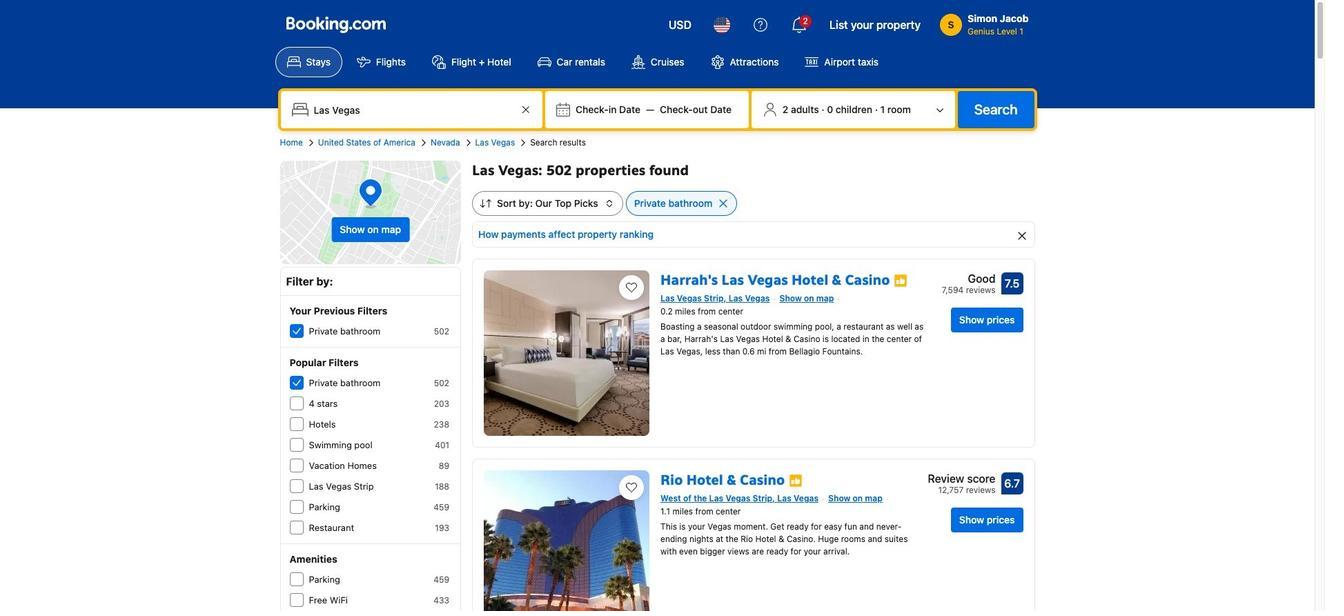 Task type: describe. For each thing, give the bounding box(es) containing it.
harrah's las vegas hotel & casino image
[[484, 271, 650, 436]]

booking.com image
[[286, 17, 386, 33]]

this property is part of our preferred partner program. it's committed to providing excellent service and good value. it'll pay us a higher commission if you make a booking. image for rio hotel & casino image
[[789, 474, 803, 488]]

Where are you going? field
[[308, 97, 518, 122]]

search results updated. las vegas: 502 properties found. applied filters: private bathroom. element
[[472, 161, 1035, 180]]

this property is part of our preferred partner program. it's committed to providing excellent service and good value. it'll pay us a higher commission if you make a booking. image for "harrah's las vegas hotel & casino" image
[[895, 274, 908, 288]]

this property is part of our preferred partner program. it's committed to providing excellent service and good value. it'll pay us a higher commission if you make a booking. image
[[789, 474, 803, 488]]



Task type: vqa. For each thing, say whether or not it's contained in the screenshot.
top airports
no



Task type: locate. For each thing, give the bounding box(es) containing it.
this property is part of our preferred partner program. it's committed to providing excellent service and good value. it'll pay us a higher commission if you make a booking. image
[[895, 274, 908, 288], [895, 274, 908, 288], [789, 474, 803, 488]]

rio hotel & casino image
[[484, 471, 650, 612]]

your account menu simon jacob genius level 1 element
[[940, 12, 1029, 38]]



